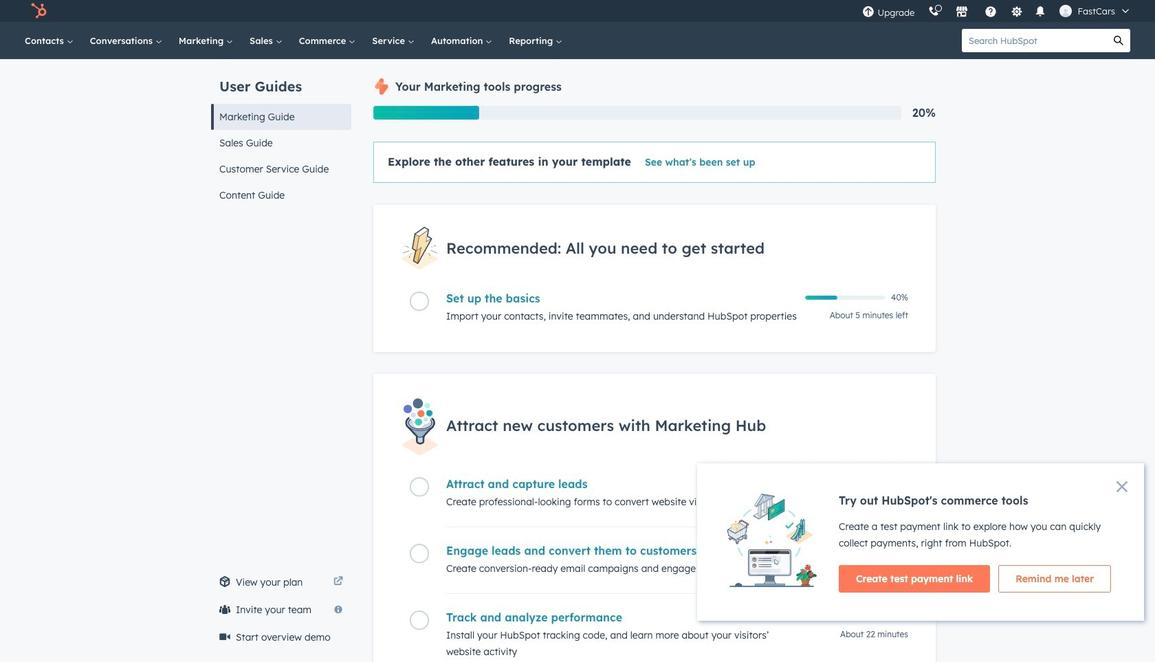 Task type: locate. For each thing, give the bounding box(es) containing it.
progress bar
[[373, 106, 479, 120]]

1 link opens in a new window image from the top
[[333, 574, 343, 591]]

2 link opens in a new window image from the top
[[333, 577, 343, 587]]

menu
[[856, 0, 1139, 22]]

link opens in a new window image
[[333, 574, 343, 591], [333, 577, 343, 587]]

[object object] complete progress bar
[[805, 296, 837, 300]]



Task type: vqa. For each thing, say whether or not it's contained in the screenshot.
Add
no



Task type: describe. For each thing, give the bounding box(es) containing it.
Search HubSpot search field
[[962, 29, 1107, 52]]

marketplaces image
[[956, 6, 968, 19]]

christina overa image
[[1060, 5, 1072, 17]]

close image
[[1117, 481, 1128, 492]]

user guides element
[[211, 59, 351, 208]]



